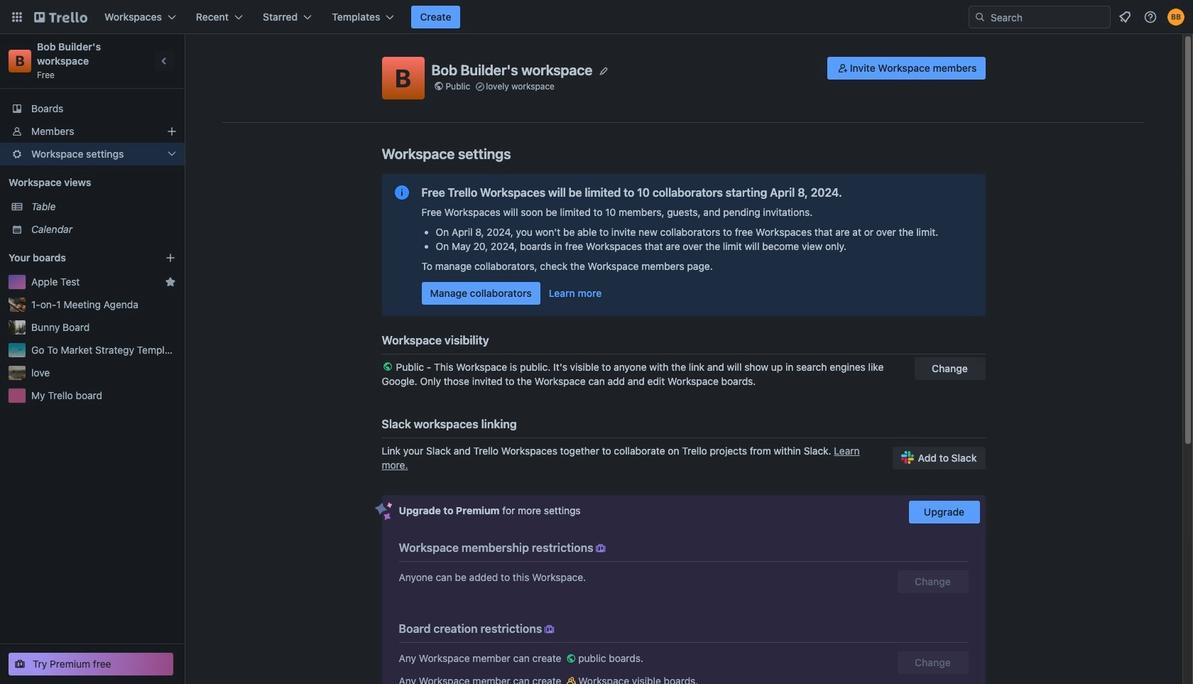 Task type: describe. For each thing, give the bounding box(es) containing it.
sm image
[[594, 541, 608, 555]]

0 notifications image
[[1117, 9, 1134, 26]]

primary element
[[0, 0, 1193, 34]]

your boards with 6 items element
[[9, 249, 143, 266]]

open information menu image
[[1144, 10, 1158, 24]]

Search field
[[986, 6, 1110, 28]]

switch to… image
[[10, 10, 24, 24]]

workspace navigation collapse icon image
[[155, 51, 175, 71]]



Task type: locate. For each thing, give the bounding box(es) containing it.
back to home image
[[34, 6, 87, 28]]

sparkle image
[[375, 502, 392, 521]]

sm image
[[836, 61, 850, 75], [542, 622, 556, 636], [564, 651, 578, 666], [564, 674, 578, 684]]

add board image
[[165, 252, 176, 264]]

bob builder (bobbuilder40) image
[[1168, 9, 1185, 26]]

search image
[[975, 11, 986, 23]]

starred icon image
[[165, 276, 176, 288]]



Task type: vqa. For each thing, say whether or not it's contained in the screenshot.
Template to the middle
no



